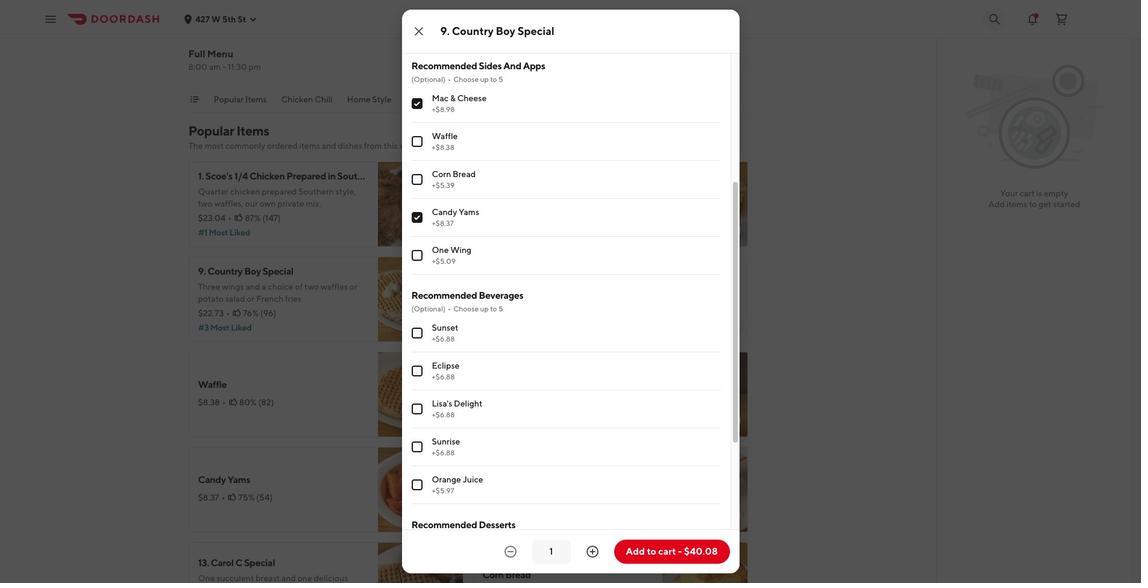 Task type: vqa. For each thing, say whether or not it's contained in the screenshot.
Chicken inside the 1. Scoe's 1/4 Chicken Prepared in Southern Style Quarter chicken prepared Southern style, two waffles, our own private mix.
yes



Task type: describe. For each thing, give the bounding box(es) containing it.
+$6.88 for sunrise
[[432, 449, 455, 458]]

cheese for mac & cheese +$8.98
[[457, 94, 487, 103]]

+$8.98
[[432, 105, 455, 114]]

punch.
[[559, 389, 585, 399]]

waffles
[[321, 282, 348, 292]]

popular for popular items the most commonly ordered items and dishes from this store
[[188, 123, 234, 139]]

prepared
[[262, 187, 297, 197]]

(54)
[[256, 493, 273, 503]]

style inside 1. scoe's 1/4 chicken prepared in southern style quarter chicken prepared southern style, two waffles, our own private mix.
[[379, 171, 400, 182]]

#1 most liked
[[198, 228, 250, 237]]

recommended for recommended beverages
[[411, 290, 477, 302]]

+$5.09
[[432, 257, 456, 266]]

sunset image
[[662, 352, 748, 438]]

waffle image
[[378, 352, 463, 438]]

2 sides from the top
[[479, 95, 500, 104]]

boy for 9. country boy special
[[496, 25, 515, 37]]

lemonade
[[483, 389, 523, 399]]

$8.38 •
[[198, 398, 226, 407]]

chicken chili button
[[281, 93, 333, 113]]

up inside 'recommended sides and apps (optional) • choose up to 5'
[[480, 75, 489, 84]]

$22.70
[[483, 303, 509, 312]]

and
[[503, 60, 521, 72]]

decrease quantity by 1 image
[[503, 545, 517, 559]]

add inside your cart is empty add items to get started
[[988, 200, 1005, 209]]

0 vertical spatial or
[[350, 282, 357, 292]]

yams for candy yams
[[228, 474, 250, 486]]

open menu image
[[43, 12, 58, 26]]

full menu 8:00 am - 11:30 pm
[[188, 48, 261, 72]]

& inside mac & cheese +$8.98
[[450, 94, 456, 103]]

$8.38
[[198, 398, 220, 407]]

is
[[1036, 189, 1042, 198]]

and inside the 9. country boy special three wings and a choice of two waffles or potato salad or french fries
[[246, 282, 260, 292]]

mac & cheese +$8.98
[[432, 94, 487, 114]]

(optional) inside 'recommended beverages (optional) • choose up to 5'
[[411, 305, 445, 314]]

sunset
[[432, 323, 458, 333]]

with
[[511, 288, 528, 298]]

(147)
[[262, 213, 281, 223]]

• for $8.38 •
[[222, 398, 226, 407]]

sunset +$6.88
[[432, 323, 458, 344]]

mac for mac & cheese +$8.98
[[432, 94, 449, 103]]

add button for sunset image
[[709, 411, 740, 430]]

st
[[238, 14, 246, 24]]

76%
[[243, 309, 259, 318]]

eclipse
[[432, 361, 460, 371]]

0 horizontal spatial southern
[[298, 187, 334, 197]]

& up with
[[517, 272, 523, 283]]

prepared
[[286, 171, 326, 182]]

am
[[209, 62, 221, 72]]

yams for candy yams +$8.37
[[459, 208, 479, 217]]

mac & cheese
[[483, 189, 543, 200]]

increase quantity by 1 image
[[585, 545, 599, 559]]

13.
[[198, 558, 209, 569]]

sunrise
[[432, 437, 460, 447]]

choose inside 'recommended beverages (optional) • choose up to 5'
[[453, 305, 479, 314]]

mac inside 22. mac & cheese, greens & corn bread combo comes with choice of chicken.
[[497, 272, 515, 283]]

to inside add to cart - $40.08 button
[[647, 546, 656, 558]]

add button for "mac & cheese" image
[[709, 221, 740, 240]]

ordered
[[267, 141, 298, 151]]

chicken chili
[[281, 95, 333, 104]]

waffle for waffle
[[198, 379, 227, 391]]

potato
[[198, 294, 224, 304]]

candy for candy yams
[[198, 474, 226, 486]]

bread inside 22. mac & cheese, greens & corn bread combo comes with choice of chicken.
[[624, 272, 650, 283]]

lisa's
[[432, 399, 452, 409]]

corn bread
[[483, 570, 531, 581]]

fries
[[285, 294, 301, 304]]

popular items
[[214, 95, 267, 104]]

up inside 'recommended beverages (optional) • choose up to 5'
[[480, 305, 489, 314]]

liked for 1/4
[[229, 228, 250, 237]]

desserts
[[479, 520, 516, 531]]

dishes
[[338, 141, 362, 151]]

add button for 9. country boy special image
[[425, 316, 456, 335]]

• inside 'recommended beverages (optional) • choose up to 5'
[[448, 305, 451, 314]]

add for "mac & cheese" image
[[717, 225, 733, 235]]

to inside your cart is empty add items to get started
[[1029, 200, 1037, 209]]

1 vertical spatial or
[[247, 294, 255, 304]]

apps
[[523, 60, 545, 72]]

1. scoe's 1/4 chicken prepared in southern style image
[[378, 162, 463, 247]]

recommended sides and apps group
[[411, 60, 721, 275]]

add button for one wing image
[[709, 506, 740, 526]]

one wing image
[[662, 447, 748, 533]]

$22.70 •
[[483, 303, 515, 312]]

cheese for mac & cheese
[[510, 189, 543, 200]]

c
[[235, 558, 242, 569]]

+$5.97
[[432, 487, 454, 496]]

recommended beverages group
[[411, 289, 721, 505]]

427 w 5th st button
[[183, 14, 258, 24]]

add for candy yams image
[[432, 511, 449, 521]]

private
[[277, 199, 304, 209]]

sunrise +$6.88
[[432, 437, 460, 458]]

chicken.
[[566, 288, 598, 298]]

items inside popular items the most commonly ordered items and dishes from this store
[[299, 141, 320, 151]]

pm
[[249, 62, 261, 72]]

• for $22.73 •
[[226, 309, 230, 318]]

(82)
[[258, 398, 274, 407]]

8:00
[[188, 62, 207, 72]]

corn for corn bread
[[483, 570, 504, 581]]

cheese,
[[525, 272, 559, 283]]

two inside 1. scoe's 1/4 chicken prepared in southern style quarter chicken prepared southern style, two waffles, our own private mix.
[[198, 199, 213, 209]]

$23.04
[[198, 213, 226, 223]]

one for one wing +$5.09
[[432, 245, 449, 255]]

country for 9. country boy special three wings and a choice of two waffles or potato salad or french fries
[[208, 266, 243, 277]]

waffle +$8.38
[[432, 132, 458, 152]]

recommended sides and apps (optional) • choose up to 5
[[411, 60, 545, 84]]

9. country boy special image
[[378, 257, 463, 342]]

home
[[347, 95, 370, 104]]

juice
[[463, 475, 483, 485]]

• inside 'recommended sides and apps (optional) • choose up to 5'
[[448, 75, 451, 84]]

#3
[[198, 323, 209, 333]]

w
[[211, 14, 221, 24]]

add for one wing image
[[717, 511, 733, 521]]

chili
[[315, 95, 333, 104]]

three
[[198, 282, 220, 292]]

house
[[406, 95, 431, 104]]

$23.04 •
[[198, 213, 232, 223]]

greens
[[561, 272, 592, 283]]

corn bread image
[[662, 542, 748, 583]]

one for one wing
[[483, 474, 501, 486]]

comes
[[483, 288, 509, 298]]

22.
[[483, 272, 495, 283]]

home style button
[[347, 93, 392, 113]]

add inside add to cart - $40.08 button
[[626, 546, 645, 558]]

popular items the most commonly ordered items and dishes from this store
[[188, 123, 419, 151]]

items for popular items the most commonly ordered items and dishes from this store
[[236, 123, 269, 139]]

french
[[256, 294, 283, 304]]

sides inside 'recommended sides and apps (optional) • choose up to 5'
[[479, 60, 502, 72]]

house combos button
[[406, 93, 465, 113]]

items for popular items
[[245, 95, 267, 104]]

0 items, open order cart image
[[1054, 12, 1069, 26]]

one wing +$5.09
[[432, 245, 471, 266]]

- inside button
[[678, 546, 682, 558]]

our
[[245, 199, 258, 209]]

this
[[384, 141, 398, 151]]

country for 9. country boy special
[[452, 25, 494, 37]]

corn bread +$5.39
[[432, 170, 476, 190]]

lemonade and fruit punch.
[[483, 389, 585, 399]]

lisa's delight +$6.88
[[432, 399, 482, 420]]

1 waffles group
[[411, 0, 721, 45]]

candy yams
[[198, 474, 250, 486]]

special for 13. carol c special
[[244, 558, 275, 569]]

and inside popular items the most commonly ordered items and dishes from this store
[[322, 141, 336, 151]]

Item Search search field
[[574, 57, 738, 70]]

style,
[[336, 187, 356, 197]]

11:30
[[228, 62, 247, 72]]

fruit
[[541, 389, 557, 399]]

427
[[195, 14, 210, 24]]



Task type: locate. For each thing, give the bounding box(es) containing it.
choice inside 22. mac & cheese, greens & corn bread combo comes with choice of chicken.
[[530, 288, 555, 298]]

+$6.88
[[432, 335, 455, 344], [432, 373, 455, 382], [432, 411, 455, 420], [432, 449, 455, 458]]

9. for 9. country boy special
[[440, 25, 450, 37]]

0 horizontal spatial one
[[432, 245, 449, 255]]

0 vertical spatial bread
[[453, 170, 476, 179]]

5 up sides 'button'
[[498, 75, 503, 84]]

1 vertical spatial liked
[[231, 323, 252, 333]]

add button for candy yams image
[[425, 506, 456, 526]]

cheese
[[457, 94, 487, 103], [510, 189, 543, 200]]

13. carol c special image
[[378, 542, 463, 583]]

up up sides 'button'
[[480, 75, 489, 84]]

1 horizontal spatial country
[[452, 25, 494, 37]]

country inside the 9. country boy special three wings and a choice of two waffles or potato salad or french fries
[[208, 266, 243, 277]]

cart left $40.08 on the right of page
[[658, 546, 676, 558]]

special for 9. country boy special three wings and a choice of two waffles or potato salad or french fries
[[263, 266, 293, 277]]

recommended for recommended sides and apps
[[411, 60, 477, 72]]

mac & cheese image
[[662, 162, 748, 247]]

1 vertical spatial yams
[[228, 474, 250, 486]]

cart inside your cart is empty add items to get started
[[1020, 189, 1035, 198]]

1. scoe's 1/4 chicken prepared in southern style quarter chicken prepared southern style, two waffles, our own private mix.
[[198, 171, 400, 209]]

75%
[[238, 493, 255, 503]]

menu
[[207, 48, 233, 60]]

1 vertical spatial -
[[678, 546, 682, 558]]

a
[[262, 282, 266, 292]]

87%
[[245, 213, 261, 223]]

0 vertical spatial cart
[[1020, 189, 1035, 198]]

0 vertical spatial southern
[[337, 171, 377, 182]]

sides left and
[[479, 60, 502, 72]]

5 down beverages
[[498, 305, 503, 314]]

corn for corn bread +$5.39
[[432, 170, 451, 179]]

mac for mac & cheese
[[483, 189, 501, 200]]

• for $22.70 •
[[512, 303, 515, 312]]

add for 9. country boy special image
[[432, 321, 449, 330]]

1 vertical spatial chicken
[[249, 171, 285, 182]]

0 vertical spatial two
[[198, 199, 213, 209]]

yams up 75%
[[228, 474, 250, 486]]

boy up french
[[244, 266, 261, 277]]

yams
[[459, 208, 479, 217], [228, 474, 250, 486]]

items right ordered
[[299, 141, 320, 151]]

2 (optional) from the top
[[411, 305, 445, 314]]

1 vertical spatial corn
[[601, 272, 623, 283]]

one up +$5.09
[[432, 245, 449, 255]]

wing for one wing
[[503, 474, 526, 486]]

1/4
[[234, 171, 248, 182]]

bread inside 'corn bread +$5.39'
[[453, 170, 476, 179]]

• for $23.04 •
[[228, 213, 232, 223]]

+$6.88 down eclipse
[[432, 373, 455, 382]]

corn inside 'corn bread +$5.39'
[[432, 170, 451, 179]]

9. country boy special three wings and a choice of two waffles or potato salad or french fries
[[198, 266, 357, 304]]

items
[[245, 95, 267, 104], [236, 123, 269, 139]]

0 horizontal spatial yams
[[228, 474, 250, 486]]

recommended beverages (optional) • choose up to 5
[[411, 290, 523, 314]]

0 horizontal spatial bread
[[453, 170, 476, 179]]

of left 'chicken.'
[[557, 288, 564, 298]]

& right greens
[[594, 272, 600, 283]]

0 vertical spatial items
[[245, 95, 267, 104]]

cart inside button
[[658, 546, 676, 558]]

- inside full menu 8:00 am - 11:30 pm
[[222, 62, 226, 72]]

& up +$8.98
[[450, 94, 456, 103]]

2 +$6.88 from the top
[[432, 373, 455, 382]]

liked down 76% on the left of the page
[[231, 323, 252, 333]]

style right home
[[372, 95, 392, 104]]

0 vertical spatial 5
[[498, 75, 503, 84]]

most down $22.73 •
[[210, 323, 229, 333]]

0 horizontal spatial -
[[222, 62, 226, 72]]

notification bell image
[[1025, 12, 1040, 26]]

to left $40.08 on the right of page
[[647, 546, 656, 558]]

1 recommended from the top
[[411, 60, 477, 72]]

2 choose from the top
[[453, 305, 479, 314]]

boy inside the 9. country boy special three wings and a choice of two waffles or potato salad or french fries
[[244, 266, 261, 277]]

full
[[188, 48, 205, 60]]

0 vertical spatial waffle
[[432, 132, 458, 141]]

2 recommended from the top
[[411, 290, 477, 302]]

0 vertical spatial wing
[[450, 245, 471, 255]]

add button for 1. scoe's 1/4 chicken prepared in southern style image
[[425, 221, 456, 240]]

1 vertical spatial two
[[304, 282, 319, 292]]

items down pm
[[245, 95, 267, 104]]

wing for one wing +$5.09
[[450, 245, 471, 255]]

corn inside 22. mac & cheese, greens & corn bread combo comes with choice of chicken.
[[601, 272, 623, 283]]

0 vertical spatial sides
[[479, 60, 502, 72]]

bread left "combo"
[[624, 272, 650, 283]]

1 vertical spatial candy
[[198, 474, 226, 486]]

9. right 1
[[440, 25, 450, 37]]

1 vertical spatial waffle
[[198, 379, 227, 391]]

special up apps
[[518, 25, 554, 37]]

1 5 from the top
[[498, 75, 503, 84]]

recommended up combos
[[411, 60, 477, 72]]

$8.37 •
[[198, 493, 225, 503]]

most down the $23.04 •
[[209, 228, 228, 237]]

(optional) inside 'recommended sides and apps (optional) • choose up to 5'
[[411, 75, 445, 84]]

(96)
[[260, 309, 276, 318]]

up down comes
[[480, 305, 489, 314]]

choice up french
[[268, 282, 293, 292]]

1.
[[198, 171, 204, 182]]

popular down 11:30
[[214, 95, 244, 104]]

• up combos
[[448, 75, 451, 84]]

recommended desserts
[[411, 520, 516, 531]]

to inside 'recommended sides and apps (optional) • choose up to 5'
[[490, 75, 497, 84]]

close 9. country boy special image
[[411, 24, 426, 39]]

0 horizontal spatial choice
[[268, 282, 293, 292]]

choose
[[453, 75, 479, 84], [453, 305, 479, 314]]

to left get
[[1029, 200, 1037, 209]]

1 horizontal spatial corn
[[483, 570, 504, 581]]

waffle up +$8.38
[[432, 132, 458, 141]]

1 choose from the top
[[453, 75, 479, 84]]

bread down the decrease quantity by 1 image
[[505, 570, 531, 581]]

0 horizontal spatial items
[[299, 141, 320, 151]]

1 vertical spatial wing
[[503, 474, 526, 486]]

& right 'corn bread +$5.39'
[[503, 189, 509, 200]]

store
[[399, 141, 419, 151]]

#1
[[198, 228, 207, 237]]

1 vertical spatial items
[[1007, 200, 1027, 209]]

bread
[[453, 170, 476, 179], [624, 272, 650, 283], [505, 570, 531, 581]]

1 horizontal spatial one
[[483, 474, 501, 486]]

1 horizontal spatial or
[[350, 282, 357, 292]]

1 horizontal spatial southern
[[337, 171, 377, 182]]

home style
[[347, 95, 392, 104]]

delight
[[454, 399, 482, 409]]

get
[[1039, 200, 1051, 209]]

1 vertical spatial up
[[480, 305, 489, 314]]

chicken inside 1. scoe's 1/4 chicken prepared in southern style quarter chicken prepared southern style, two waffles, our own private mix.
[[249, 171, 285, 182]]

recommended down +$5.97
[[411, 520, 477, 531]]

(optional) up sunset
[[411, 305, 445, 314]]

most
[[209, 228, 228, 237], [210, 323, 229, 333]]

0 horizontal spatial and
[[246, 282, 260, 292]]

items down the your
[[1007, 200, 1027, 209]]

recommended
[[411, 60, 477, 72], [411, 290, 477, 302], [411, 520, 477, 531]]

75% (54)
[[238, 493, 273, 503]]

1 horizontal spatial cart
[[1020, 189, 1035, 198]]

0 vertical spatial special
[[518, 25, 554, 37]]

4 +$6.88 from the top
[[432, 449, 455, 458]]

wing up +$5.09
[[450, 245, 471, 255]]

0 vertical spatial -
[[222, 62, 226, 72]]

boy
[[496, 25, 515, 37], [244, 266, 261, 277]]

• down waffles,
[[228, 213, 232, 223]]

0 vertical spatial (optional)
[[411, 75, 445, 84]]

1 vertical spatial and
[[246, 282, 260, 292]]

1
[[432, 27, 435, 36]]

special for 9. country boy special
[[518, 25, 554, 37]]

add for 1. scoe's 1/4 chicken prepared in southern style image
[[432, 225, 449, 235]]

eclipse +$6.88
[[432, 361, 460, 382]]

bread for corn bread
[[505, 570, 531, 581]]

1 horizontal spatial bread
[[505, 570, 531, 581]]

mac up +$8.98
[[432, 94, 449, 103]]

- left $40.08 on the right of page
[[678, 546, 682, 558]]

to down beverages
[[490, 305, 497, 314]]

candy yams image
[[378, 447, 463, 533]]

and left dishes
[[322, 141, 336, 151]]

up
[[480, 75, 489, 84], [480, 305, 489, 314]]

1 Waffles radio
[[411, 26, 422, 37]]

mac inside mac & cheese +$8.98
[[432, 94, 449, 103]]

special inside 9. country boy special 'dialog'
[[518, 25, 554, 37]]

boy up and
[[496, 25, 515, 37]]

items inside your cart is empty add items to get started
[[1007, 200, 1027, 209]]

corn down the decrease quantity by 1 image
[[483, 570, 504, 581]]

1 +$6.88 from the top
[[432, 335, 455, 344]]

1 vertical spatial choose
[[453, 305, 479, 314]]

popular up the 'most'
[[188, 123, 234, 139]]

• up the #3 most liked
[[226, 309, 230, 318]]

liked for boy
[[231, 323, 252, 333]]

0 vertical spatial items
[[299, 141, 320, 151]]

5 inside 'recommended sides and apps (optional) • choose up to 5'
[[498, 75, 503, 84]]

country right 1
[[452, 25, 494, 37]]

1 vertical spatial mac
[[483, 189, 501, 200]]

corn up +$5.39
[[432, 170, 451, 179]]

waffle for waffle +$8.38
[[432, 132, 458, 141]]

1 horizontal spatial and
[[322, 141, 336, 151]]

to up sides 'button'
[[490, 75, 497, 84]]

yams inside candy yams +$8.37
[[459, 208, 479, 217]]

2 up from the top
[[480, 305, 489, 314]]

candy
[[432, 208, 457, 217], [198, 474, 226, 486]]

+$6.88 for sunset
[[432, 335, 455, 344]]

+$6.88 inside sunrise +$6.88
[[432, 449, 455, 458]]

22. mac & cheese, greens & corn bread combo comes with choice of chicken.
[[483, 272, 683, 298]]

choose inside 'recommended sides and apps (optional) • choose up to 5'
[[453, 75, 479, 84]]

0 horizontal spatial corn
[[432, 170, 451, 179]]

0 horizontal spatial cart
[[658, 546, 676, 558]]

southern up mix.
[[298, 187, 334, 197]]

add to cart - $40.08 button
[[614, 540, 730, 564]]

bread for corn bread +$5.39
[[453, 170, 476, 179]]

+$6.88 inside lisa's delight +$6.88
[[432, 411, 455, 420]]

0 vertical spatial liked
[[229, 228, 250, 237]]

0 horizontal spatial candy
[[198, 474, 226, 486]]

0 vertical spatial chicken
[[281, 95, 313, 104]]

2 horizontal spatial bread
[[624, 272, 650, 283]]

None checkbox
[[411, 212, 422, 223], [411, 250, 422, 261], [411, 404, 422, 415], [411, 442, 422, 453], [411, 212, 422, 223], [411, 250, 422, 261], [411, 404, 422, 415], [411, 442, 422, 453]]

1 vertical spatial recommended
[[411, 290, 477, 302]]

most for scoe's
[[209, 228, 228, 237]]

style down this
[[379, 171, 400, 182]]

special up a
[[263, 266, 293, 277]]

yams down 'corn bread +$5.39'
[[459, 208, 479, 217]]

9. up three
[[198, 266, 206, 277]]

+$6.88 inside sunset +$6.88
[[432, 335, 455, 344]]

1 horizontal spatial boy
[[496, 25, 515, 37]]

special inside the 9. country boy special three wings and a choice of two waffles or potato salad or french fries
[[263, 266, 293, 277]]

items inside popular items the most commonly ordered items and dishes from this store
[[236, 123, 269, 139]]

and
[[322, 141, 336, 151], [246, 282, 260, 292], [525, 389, 540, 399]]

• for $8.37 •
[[221, 493, 225, 503]]

9. country boy special dialog
[[402, 0, 739, 583]]

commonly
[[225, 141, 265, 151]]

2 vertical spatial mac
[[497, 272, 515, 283]]

waffle up $8.38 •
[[198, 379, 227, 391]]

0 vertical spatial country
[[452, 25, 494, 37]]

candy up +$8.37
[[432, 208, 457, 217]]

0 vertical spatial most
[[209, 228, 228, 237]]

1 horizontal spatial two
[[304, 282, 319, 292]]

1 up from the top
[[480, 75, 489, 84]]

two left the waffles
[[304, 282, 319, 292]]

1 horizontal spatial -
[[678, 546, 682, 558]]

items up the commonly at left top
[[236, 123, 269, 139]]

0 vertical spatial yams
[[459, 208, 479, 217]]

1 vertical spatial most
[[210, 323, 229, 333]]

one wing
[[483, 474, 526, 486]]

2 vertical spatial and
[[525, 389, 540, 399]]

0 horizontal spatial two
[[198, 199, 213, 209]]

1 horizontal spatial items
[[1007, 200, 1027, 209]]

1 sides from the top
[[479, 60, 502, 72]]

0 horizontal spatial of
[[295, 282, 303, 292]]

country inside 'dialog'
[[452, 25, 494, 37]]

choice down cheese,
[[530, 288, 555, 298]]

0 horizontal spatial 9.
[[198, 266, 206, 277]]

(optional) up house combos
[[411, 75, 445, 84]]

from
[[364, 141, 382, 151]]

add button for the waffle "image"
[[425, 411, 456, 430]]

cart left is
[[1020, 189, 1035, 198]]

of inside 22. mac & cheese, greens & corn bread combo comes with choice of chicken.
[[557, 288, 564, 298]]

started
[[1053, 200, 1080, 209]]

#3 most liked
[[198, 323, 252, 333]]

special right c
[[244, 558, 275, 569]]

Current quantity is 1 number field
[[539, 545, 563, 559]]

southern up style,
[[337, 171, 377, 182]]

mix.
[[306, 199, 321, 209]]

choice
[[268, 282, 293, 292], [530, 288, 555, 298]]

5 inside 'recommended beverages (optional) • choose up to 5'
[[498, 305, 503, 314]]

2 vertical spatial recommended
[[411, 520, 477, 531]]

most
[[205, 141, 224, 151]]

wing right the juice
[[503, 474, 526, 486]]

candy up $8.37 •
[[198, 474, 226, 486]]

popular items button
[[214, 93, 267, 113]]

choose up mac & cheese +$8.98
[[453, 75, 479, 84]]

own
[[260, 199, 276, 209]]

special
[[518, 25, 554, 37], [263, 266, 293, 277], [244, 558, 275, 569]]

add for the waffle "image"
[[432, 416, 449, 426]]

80%
[[239, 398, 257, 407]]

3 recommended from the top
[[411, 520, 477, 531]]

country up wings
[[208, 266, 243, 277]]

0 vertical spatial popular
[[214, 95, 244, 104]]

boy for 9. country boy special three wings and a choice of two waffles or potato salad or french fries
[[244, 266, 261, 277]]

1 vertical spatial 9.
[[198, 266, 206, 277]]

choice inside the 9. country boy special three wings and a choice of two waffles or potato salad or french fries
[[268, 282, 293, 292]]

waffle inside recommended sides and apps group
[[432, 132, 458, 141]]

1 vertical spatial country
[[208, 266, 243, 277]]

1 horizontal spatial waffle
[[432, 132, 458, 141]]

to inside 'recommended beverages (optional) • choose up to 5'
[[490, 305, 497, 314]]

or right the waffles
[[350, 282, 357, 292]]

add for sunset image
[[717, 416, 733, 426]]

chicken
[[230, 187, 260, 197]]

0 vertical spatial one
[[432, 245, 449, 255]]

76% (96)
[[243, 309, 276, 318]]

wing
[[450, 245, 471, 255], [503, 474, 526, 486]]

house combos
[[406, 95, 465, 104]]

boy inside 'dialog'
[[496, 25, 515, 37]]

1 vertical spatial items
[[236, 123, 269, 139]]

- right am
[[222, 62, 226, 72]]

candy for candy yams +$8.37
[[432, 208, 457, 217]]

1 vertical spatial one
[[483, 474, 501, 486]]

9. inside 'dialog'
[[440, 25, 450, 37]]

$22.73
[[198, 309, 224, 318]]

1 vertical spatial style
[[379, 171, 400, 182]]

recommended up sunset
[[411, 290, 477, 302]]

+$6.88 down sunset
[[432, 335, 455, 344]]

0 horizontal spatial or
[[247, 294, 255, 304]]

-
[[222, 62, 226, 72], [678, 546, 682, 558]]

chicken left chili
[[281, 95, 313, 104]]

1 vertical spatial southern
[[298, 187, 334, 197]]

80% (82)
[[239, 398, 274, 407]]

0 vertical spatial mac
[[432, 94, 449, 103]]

bread up +$5.39
[[453, 170, 476, 179]]

1 horizontal spatial choice
[[530, 288, 555, 298]]

0 vertical spatial up
[[480, 75, 489, 84]]

• right $8.37
[[221, 493, 225, 503]]

chicken up "prepared" at top left
[[249, 171, 285, 182]]

recommended inside 'recommended sides and apps (optional) • choose up to 5'
[[411, 60, 477, 72]]

1 horizontal spatial candy
[[432, 208, 457, 217]]

and left "fruit" at left
[[525, 389, 540, 399]]

orange juice +$5.97
[[432, 475, 483, 496]]

$22.73 •
[[198, 309, 230, 318]]

1 vertical spatial cheese
[[510, 189, 543, 200]]

• up sunset
[[448, 305, 451, 314]]

two inside the 9. country boy special three wings and a choice of two waffles or potato salad or french fries
[[304, 282, 319, 292]]

+$8.37
[[432, 219, 454, 228]]

choose up sunset
[[453, 305, 479, 314]]

2 horizontal spatial and
[[525, 389, 540, 399]]

1 horizontal spatial cheese
[[510, 189, 543, 200]]

0 vertical spatial choose
[[453, 75, 479, 84]]

empty
[[1044, 189, 1068, 198]]

2 5 from the top
[[498, 305, 503, 314]]

1 vertical spatial boy
[[244, 266, 261, 277]]

cheese inside mac & cheese +$8.98
[[457, 94, 487, 103]]

and left a
[[246, 282, 260, 292]]

liked down 87% at the left top of page
[[229, 228, 250, 237]]

candy inside candy yams +$8.37
[[432, 208, 457, 217]]

2 vertical spatial corn
[[483, 570, 504, 581]]

0 vertical spatial boy
[[496, 25, 515, 37]]

1 vertical spatial 5
[[498, 305, 503, 314]]

1 (optional) from the top
[[411, 75, 445, 84]]

3 +$6.88 from the top
[[432, 411, 455, 420]]

corn right greens
[[601, 272, 623, 283]]

two down quarter
[[198, 199, 213, 209]]

chicken inside chicken chili button
[[281, 95, 313, 104]]

(optional)
[[411, 75, 445, 84], [411, 305, 445, 314]]

1 horizontal spatial wing
[[503, 474, 526, 486]]

5
[[498, 75, 503, 84], [498, 305, 503, 314]]

0 horizontal spatial waffle
[[198, 379, 227, 391]]

9. for 9. country boy special three wings and a choice of two waffles or potato salad or french fries
[[198, 266, 206, 277]]

1 vertical spatial bread
[[624, 272, 650, 283]]

of up fries
[[295, 282, 303, 292]]

• down with
[[512, 303, 515, 312]]

0 vertical spatial cheese
[[457, 94, 487, 103]]

0 horizontal spatial boy
[[244, 266, 261, 277]]

mac right 'corn bread +$5.39'
[[483, 189, 501, 200]]

+$6.88 for eclipse
[[432, 373, 455, 382]]

+$6.88 down lisa's
[[432, 411, 455, 420]]

wings
[[222, 282, 244, 292]]

mac right 22.
[[497, 272, 515, 283]]

popular inside popular items the most commonly ordered items and dishes from this store
[[188, 123, 234, 139]]

of inside the 9. country boy special three wings and a choice of two waffles or potato salad or french fries
[[295, 282, 303, 292]]

wing inside one wing +$5.09
[[450, 245, 471, 255]]

1 vertical spatial special
[[263, 266, 293, 277]]

one right orange
[[483, 474, 501, 486]]

style inside home style "button"
[[372, 95, 392, 104]]

sides down 'recommended sides and apps (optional) • choose up to 5'
[[479, 95, 500, 104]]

0 vertical spatial recommended
[[411, 60, 477, 72]]

+$5.39
[[432, 181, 455, 190]]

+$6.88 down sunrise
[[432, 449, 455, 458]]

$40.08
[[684, 546, 718, 558]]

1 vertical spatial (optional)
[[411, 305, 445, 314]]

combos
[[432, 95, 465, 104]]

0 vertical spatial candy
[[432, 208, 457, 217]]

None checkbox
[[411, 98, 422, 109], [411, 136, 422, 147], [411, 174, 422, 185], [411, 328, 422, 339], [411, 366, 422, 377], [411, 480, 422, 491], [411, 98, 422, 109], [411, 136, 422, 147], [411, 174, 422, 185], [411, 328, 422, 339], [411, 366, 422, 377], [411, 480, 422, 491]]

salad
[[225, 294, 245, 304]]

• right $8.38
[[222, 398, 226, 407]]

0 horizontal spatial wing
[[450, 245, 471, 255]]

popular inside button
[[214, 95, 244, 104]]

9. inside the 9. country boy special three wings and a choice of two waffles or potato salad or french fries
[[198, 266, 206, 277]]

one inside one wing +$5.09
[[432, 245, 449, 255]]

your cart is empty add items to get started
[[988, 189, 1080, 209]]

+$6.88 inside eclipse +$6.88
[[432, 373, 455, 382]]

9. country boy special
[[440, 25, 554, 37]]

0 vertical spatial and
[[322, 141, 336, 151]]

0 vertical spatial corn
[[432, 170, 451, 179]]

13. carol c special
[[198, 558, 275, 569]]

or up 76% on the left of the page
[[247, 294, 255, 304]]

427 w 5th st
[[195, 14, 246, 24]]

items inside button
[[245, 95, 267, 104]]

liked
[[229, 228, 250, 237], [231, 323, 252, 333]]

chicken
[[281, 95, 313, 104], [249, 171, 285, 182]]

recommended inside 'recommended beverages (optional) • choose up to 5'
[[411, 290, 477, 302]]

popular for popular items
[[214, 95, 244, 104]]

most for country
[[210, 323, 229, 333]]

0 horizontal spatial cheese
[[457, 94, 487, 103]]

sides button
[[479, 93, 500, 113]]

in
[[328, 171, 336, 182]]

$8.37
[[198, 493, 219, 503]]



